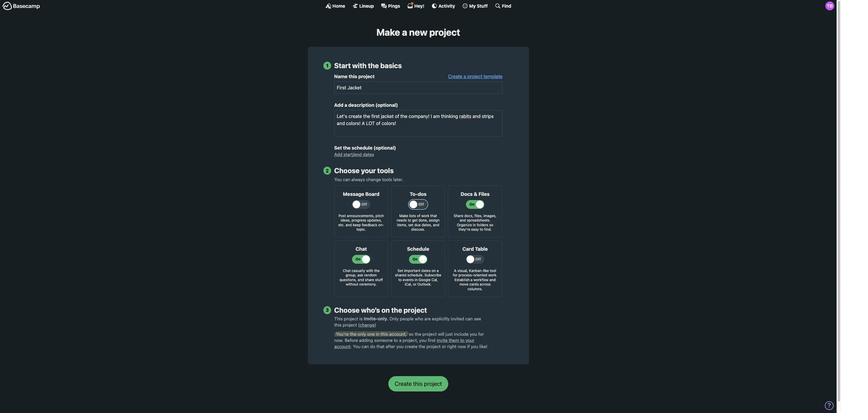 Task type: describe. For each thing, give the bounding box(es) containing it.
important
[[404, 269, 421, 273]]

this
[[334, 316, 343, 322]]

find
[[502, 3, 512, 8]]

2 horizontal spatial this
[[381, 332, 388, 337]]

to inside the make lists of work that needs to get done, assign items, set due dates, and discuss.
[[408, 218, 411, 223]]

like
[[484, 269, 489, 273]]

lineup link
[[353, 3, 374, 9]]

this inside only people who are explicitly invited can see this project (
[[334, 323, 342, 328]]

on-
[[379, 223, 384, 227]]

tyler black image
[[826, 1, 835, 10]]

your inside invite them to your account
[[466, 338, 475, 343]]

you can always change tools later.
[[334, 177, 404, 182]]

you right after
[[397, 344, 404, 349]]

explicitly
[[432, 316, 450, 322]]

my stuff button
[[462, 3, 488, 9]]

2 vertical spatial can
[[362, 344, 369, 349]]

adding
[[359, 338, 373, 343]]

etc.
[[339, 223, 345, 227]]

invite them to your account link
[[334, 338, 475, 349]]

folders
[[477, 223, 489, 227]]

stuff
[[375, 278, 383, 282]]

files,
[[475, 214, 483, 218]]

keep
[[353, 223, 361, 227]]

progress
[[352, 218, 367, 223]]

1 horizontal spatial you
[[353, 344, 361, 349]]

my
[[470, 3, 476, 8]]

the up only
[[392, 306, 402, 314]]

set
[[409, 223, 414, 227]]

add inside set the schedule (optional) add start/end dates
[[334, 152, 343, 157]]

tool
[[490, 269, 497, 273]]

activity link
[[432, 3, 455, 9]]

choose your tools
[[334, 167, 394, 175]]

start with the basics
[[334, 62, 402, 70]]

account
[[334, 344, 351, 349]]

basics
[[381, 62, 402, 70]]

events
[[403, 278, 414, 282]]

that for do
[[377, 344, 385, 349]]

spreadsheets.
[[467, 218, 491, 223]]

hey!
[[415, 3, 425, 8]]

columns.
[[468, 287, 483, 291]]

outlook.
[[418, 282, 432, 287]]

updates,
[[368, 218, 382, 223]]

in inside set important dates on a shared schedule. subscribe to events in google cal, ical, or outlook.
[[415, 278, 418, 282]]

invite-
[[364, 316, 378, 322]]

can inside only people who are explicitly invited can see this project (
[[466, 316, 473, 322]]

feedback
[[362, 223, 378, 227]]

across
[[480, 282, 491, 287]]

find.
[[485, 227, 492, 232]]

people
[[400, 316, 414, 322]]

choose for choose who's on the project
[[334, 306, 360, 314]]

casually
[[352, 269, 365, 273]]

name this project
[[334, 74, 375, 79]]

choose for choose your tools
[[334, 167, 360, 175]]

project up who
[[404, 306, 427, 314]]

schedule
[[352, 145, 373, 151]]

to inside so the project will just include you for now. before adding someone to a project, you first
[[394, 338, 398, 343]]

make lists of work that needs to get done, assign items, set due dates, and discuss.
[[397, 214, 440, 232]]

that for work
[[431, 214, 437, 218]]

invite them to your account
[[334, 338, 475, 349]]

message
[[343, 191, 364, 197]]

of
[[417, 214, 421, 218]]

and inside the make lists of work that needs to get done, assign items, set due dates, and discuss.
[[433, 223, 440, 227]]

only.
[[378, 316, 388, 322]]

message board
[[343, 191, 380, 197]]

you right if
[[471, 344, 479, 349]]

create a project template
[[448, 74, 503, 79]]

always
[[352, 177, 365, 182]]

share
[[365, 278, 374, 282]]

lineup
[[360, 3, 374, 8]]

someone
[[374, 338, 393, 343]]

move
[[460, 282, 469, 287]]

card
[[463, 246, 474, 252]]

Add a description (optional) text field
[[334, 110, 503, 137]]

announcements,
[[347, 214, 375, 218]]

you right "include" at right
[[470, 332, 477, 337]]

organize
[[457, 223, 472, 227]]

due
[[415, 223, 421, 227]]

the inside so the project will just include you for now. before adding someone to a project, you first
[[415, 332, 422, 337]]

right
[[447, 344, 457, 349]]

0 horizontal spatial your
[[361, 167, 376, 175]]

project left is
[[344, 316, 358, 322]]

so inside the share docs, files, images, and spreadsheets. organize in folders so they're easy to find.
[[490, 223, 494, 227]]

pings button
[[381, 3, 400, 9]]

random
[[364, 273, 377, 278]]

1 horizontal spatial or
[[442, 344, 446, 349]]

questions,
[[340, 278, 357, 282]]

who's
[[361, 306, 380, 314]]

ical,
[[405, 282, 412, 287]]

first
[[428, 338, 436, 343]]

. you can do that after you create the project or right now if you like!
[[351, 344, 488, 349]]

project down activity link
[[430, 27, 460, 38]]

1
[[326, 63, 329, 69]]

activity
[[439, 3, 455, 8]]

set for the
[[334, 145, 342, 151]]

project inside so the project will just include you for now. before adding someone to a project, you first
[[423, 332, 437, 337]]

a right create
[[464, 74, 466, 79]]

switch accounts image
[[2, 1, 40, 11]]

or inside set important dates on a shared schedule. subscribe to events in google cal, ical, or outlook.
[[413, 282, 417, 287]]

for inside a visual, kanban-like tool for process-oriented work. establish a workflow and move cards across columns.
[[453, 273, 458, 278]]

home
[[333, 3, 345, 8]]

create
[[448, 74, 463, 79]]

dates,
[[422, 223, 432, 227]]

to inside the share docs, files, images, and spreadsheets. organize in folders so they're easy to find.
[[480, 227, 484, 232]]

1 add from the top
[[334, 103, 344, 108]]

the left 'basics'
[[368, 62, 379, 70]]

change link
[[360, 323, 375, 328]]

main element
[[0, 0, 837, 12]]

and inside chat casually with the group, ask random questions, and share stuff without ceremony.
[[358, 278, 364, 282]]

they're
[[459, 227, 471, 232]]

is
[[360, 316, 363, 322]]

do
[[370, 344, 376, 349]]



Task type: locate. For each thing, give the bounding box(es) containing it.
project left (
[[343, 323, 357, 328]]

1 vertical spatial in
[[415, 278, 418, 282]]

0 horizontal spatial that
[[377, 344, 385, 349]]

0 vertical spatial with
[[352, 62, 367, 70]]

chat down topic.
[[356, 246, 367, 252]]

can left see
[[466, 316, 473, 322]]

oriented
[[474, 273, 488, 278]]

images,
[[484, 214, 497, 218]]

(optional) right schedule
[[374, 145, 396, 151]]

change down 'invite-'
[[360, 323, 375, 328]]

0 vertical spatial you
[[334, 177, 342, 182]]

1 vertical spatial this
[[334, 323, 342, 328]]

later.
[[394, 177, 404, 182]]

and up organize at the right of the page
[[460, 218, 466, 223]]

2 horizontal spatial can
[[466, 316, 473, 322]]

1 horizontal spatial so
[[490, 223, 494, 227]]

0 vertical spatial choose
[[334, 167, 360, 175]]

your
[[361, 167, 376, 175], [466, 338, 475, 343]]

with up random
[[366, 269, 373, 273]]

for
[[453, 273, 458, 278], [479, 332, 484, 337]]

them
[[449, 338, 459, 343]]

1 horizontal spatial in
[[415, 278, 418, 282]]

you
[[334, 177, 342, 182], [353, 344, 361, 349]]

if
[[468, 344, 470, 349]]

so up "find."
[[490, 223, 494, 227]]

hey! button
[[408, 2, 425, 9]]

Name this project text field
[[334, 82, 503, 94]]

to up set
[[408, 218, 411, 223]]

discuss.
[[412, 227, 425, 232]]

chat inside chat casually with the group, ask random questions, and share stuff without ceremony.
[[343, 269, 351, 273]]

a inside a visual, kanban-like tool for process-oriented work. establish a workflow and move cards across columns.
[[471, 278, 473, 282]]

change )
[[360, 323, 376, 328]]

1 vertical spatial add
[[334, 152, 343, 157]]

to inside invite them to your account
[[461, 338, 465, 343]]

make a new project
[[377, 27, 460, 38]]

this
[[349, 74, 357, 79], [334, 323, 342, 328], [381, 332, 388, 337]]

a left new
[[402, 27, 408, 38]]

now
[[458, 344, 466, 349]]

so inside so the project will just include you for now. before adding someone to a project, you first
[[409, 332, 414, 337]]

1 vertical spatial your
[[466, 338, 475, 343]]

cards
[[470, 282, 479, 287]]

post
[[339, 214, 346, 218]]

set for important
[[398, 269, 403, 273]]

0 vertical spatial can
[[343, 177, 350, 182]]

1 vertical spatial can
[[466, 316, 473, 322]]

a up the cards
[[471, 278, 473, 282]]

the right create
[[419, 344, 426, 349]]

assign
[[429, 218, 440, 223]]

only
[[390, 316, 399, 322]]

share
[[454, 214, 464, 218]]

1 vertical spatial or
[[442, 344, 446, 349]]

just
[[446, 332, 453, 337]]

a down account,
[[399, 338, 402, 343]]

done,
[[419, 218, 428, 223]]

1 vertical spatial dates
[[422, 269, 431, 273]]

after
[[386, 344, 395, 349]]

the up random
[[374, 269, 380, 273]]

2 add from the top
[[334, 152, 343, 157]]

set inside set important dates on a shared schedule. subscribe to events in google cal, ical, or outlook.
[[398, 269, 403, 273]]

0 vertical spatial set
[[334, 145, 342, 151]]

0 horizontal spatial you
[[334, 177, 342, 182]]

1 horizontal spatial this
[[349, 74, 357, 79]]

set inside set the schedule (optional) add start/end dates
[[334, 145, 342, 151]]

1 horizontal spatial can
[[362, 344, 369, 349]]

visual,
[[458, 269, 468, 273]]

1 horizontal spatial that
[[431, 214, 437, 218]]

invite
[[437, 338, 448, 343]]

2 vertical spatial in
[[376, 332, 380, 337]]

(optional)
[[376, 103, 398, 108], [374, 145, 396, 151]]

0 horizontal spatial or
[[413, 282, 417, 287]]

a inside set important dates on a shared schedule. subscribe to events in google cal, ical, or outlook.
[[437, 269, 439, 273]]

the up "before"
[[350, 332, 357, 337]]

share docs, files, images, and spreadsheets. organize in folders so they're easy to find.
[[454, 214, 497, 232]]

1 vertical spatial with
[[366, 269, 373, 273]]

the inside chat casually with the group, ask random questions, and share stuff without ceremony.
[[374, 269, 380, 273]]

chat for chat casually with the group, ask random questions, and share stuff without ceremony.
[[343, 269, 351, 273]]

add
[[334, 103, 344, 108], [334, 152, 343, 157]]

1 vertical spatial (optional)
[[374, 145, 396, 151]]

start/end
[[344, 152, 362, 157]]

description
[[349, 103, 375, 108]]

project inside only people who are explicitly invited can see this project (
[[343, 323, 357, 328]]

to inside set important dates on a shared schedule. subscribe to events in google cal, ical, or outlook.
[[399, 278, 402, 282]]

(
[[358, 323, 360, 328]]

so the project will just include you for now. before adding someone to a project, you first
[[334, 332, 484, 343]]

(optional) inside set the schedule (optional) add start/end dates
[[374, 145, 396, 151]]

0 horizontal spatial can
[[343, 177, 350, 182]]

tools left later.
[[382, 177, 392, 182]]

add left description
[[334, 103, 344, 108]]

can
[[343, 177, 350, 182], [466, 316, 473, 322], [362, 344, 369, 349]]

0 vertical spatial dates
[[363, 152, 374, 157]]

start
[[334, 62, 351, 70]]

dates inside set important dates on a shared schedule. subscribe to events in google cal, ical, or outlook.
[[422, 269, 431, 273]]

2 vertical spatial this
[[381, 332, 388, 337]]

to-dos
[[410, 191, 427, 197]]

this down this
[[334, 323, 342, 328]]

choose who's on the project
[[334, 306, 427, 314]]

topic.
[[357, 227, 366, 232]]

the inside set the schedule (optional) add start/end dates
[[343, 145, 351, 151]]

docs,
[[465, 214, 474, 218]]

0 horizontal spatial so
[[409, 332, 414, 337]]

stuff
[[477, 3, 488, 8]]

1 vertical spatial change
[[360, 323, 375, 328]]

the up project,
[[415, 332, 422, 337]]

project down start with the basics
[[359, 74, 375, 79]]

ask
[[358, 273, 363, 278]]

like!
[[480, 344, 488, 349]]

or down invite
[[442, 344, 446, 349]]

to up "now"
[[461, 338, 465, 343]]

0 horizontal spatial dates
[[363, 152, 374, 157]]

to down "shared"
[[399, 278, 402, 282]]

dates down schedule
[[363, 152, 374, 157]]

you
[[470, 332, 477, 337], [420, 338, 427, 343], [397, 344, 404, 349], [471, 344, 479, 349]]

set the schedule (optional) add start/end dates
[[334, 145, 396, 157]]

0 horizontal spatial chat
[[343, 269, 351, 273]]

so up project,
[[409, 332, 414, 337]]

0 horizontal spatial in
[[376, 332, 380, 337]]

1 vertical spatial that
[[377, 344, 385, 349]]

docs & files
[[461, 191, 490, 197]]

set up 'add start/end dates' link
[[334, 145, 342, 151]]

1 vertical spatial make
[[400, 214, 409, 218]]

that down someone
[[377, 344, 385, 349]]

project up first
[[423, 332, 437, 337]]

find button
[[495, 3, 512, 9]]

this up someone
[[381, 332, 388, 337]]

0 vertical spatial on
[[432, 269, 436, 273]]

0 vertical spatial (optional)
[[376, 103, 398, 108]]

pings
[[388, 3, 400, 8]]

and down ask
[[358, 278, 364, 282]]

0 horizontal spatial on
[[382, 306, 390, 314]]

set up "shared"
[[398, 269, 403, 273]]

(optional) for set the schedule (optional) add start/end dates
[[374, 145, 396, 151]]

you left the always at top
[[334, 177, 342, 182]]

card table
[[463, 246, 488, 252]]

1 vertical spatial for
[[479, 332, 484, 337]]

project
[[430, 27, 460, 38], [359, 74, 375, 79], [468, 74, 483, 79], [404, 306, 427, 314], [344, 316, 358, 322], [343, 323, 357, 328], [423, 332, 437, 337], [427, 344, 441, 349]]

tools up later.
[[378, 167, 394, 175]]

1 horizontal spatial on
[[432, 269, 436, 273]]

1 vertical spatial on
[[382, 306, 390, 314]]

can down adding
[[362, 344, 369, 349]]

that up assign
[[431, 214, 437, 218]]

dos
[[418, 191, 427, 197]]

on up subscribe
[[432, 269, 436, 273]]

0 vertical spatial in
[[473, 223, 476, 227]]

you're
[[336, 332, 349, 337]]

make up "needs"
[[400, 214, 409, 218]]

0 vertical spatial chat
[[356, 246, 367, 252]]

change down choose your tools
[[366, 177, 381, 182]]

will
[[438, 332, 445, 337]]

and inside the share docs, files, images, and spreadsheets. organize in folders so they're easy to find.
[[460, 218, 466, 223]]

1 vertical spatial you
[[353, 344, 361, 349]]

a up subscribe
[[437, 269, 439, 273]]

and
[[460, 218, 466, 223], [346, 223, 352, 227], [433, 223, 440, 227], [358, 278, 364, 282], [490, 278, 496, 282]]

(optional) for add a description (optional)
[[376, 103, 398, 108]]

work
[[422, 214, 430, 218]]

with up name this project
[[352, 62, 367, 70]]

this right name
[[349, 74, 357, 79]]

and down "ideas," at left bottom
[[346, 223, 352, 227]]

and inside a visual, kanban-like tool for process-oriented work. establish a workflow and move cards across columns.
[[490, 278, 496, 282]]

easy
[[472, 227, 479, 232]]

a left description
[[345, 103, 347, 108]]

in inside the share docs, files, images, and spreadsheets. organize in folders so they're easy to find.
[[473, 223, 476, 227]]

new
[[409, 27, 428, 38]]

0 vertical spatial add
[[334, 103, 344, 108]]

needs
[[397, 218, 407, 223]]

with inside chat casually with the group, ask random questions, and share stuff without ceremony.
[[366, 269, 373, 273]]

to
[[408, 218, 411, 223], [480, 227, 484, 232], [399, 278, 402, 282], [394, 338, 398, 343], [461, 338, 465, 343]]

chat up group,
[[343, 269, 351, 273]]

you up '. you can do that after you create the project or right now if you like!'
[[420, 338, 427, 343]]

so
[[490, 223, 494, 227], [409, 332, 414, 337]]

2
[[326, 168, 329, 174]]

in
[[473, 223, 476, 227], [415, 278, 418, 282], [376, 332, 380, 337]]

a visual, kanban-like tool for process-oriented work. establish a workflow and move cards across columns.
[[453, 269, 498, 291]]

0 vertical spatial your
[[361, 167, 376, 175]]

0 vertical spatial for
[[453, 273, 458, 278]]

0 vertical spatial this
[[349, 74, 357, 79]]

a
[[454, 269, 457, 273]]

the up the start/end
[[343, 145, 351, 151]]

choose up this
[[334, 306, 360, 314]]

set important dates on a shared schedule. subscribe to events in google cal, ical, or outlook.
[[395, 269, 442, 287]]

add a description (optional)
[[334, 103, 398, 108]]

0 vertical spatial change
[[366, 177, 381, 182]]

for down a
[[453, 273, 458, 278]]

dates up subscribe
[[422, 269, 431, 273]]

make for make a new project
[[377, 27, 400, 38]]

0 vertical spatial that
[[431, 214, 437, 218]]

0 vertical spatial or
[[413, 282, 417, 287]]

1 vertical spatial so
[[409, 332, 414, 337]]

0 vertical spatial make
[[377, 27, 400, 38]]

dates inside set the schedule (optional) add start/end dates
[[363, 152, 374, 157]]

choose up the always at top
[[334, 167, 360, 175]]

a inside so the project will just include you for now. before adding someone to a project, you first
[[399, 338, 402, 343]]

items,
[[397, 223, 408, 227]]

can left the always at top
[[343, 177, 350, 182]]

your up you can always change tools later.
[[361, 167, 376, 175]]

2 choose from the top
[[334, 306, 360, 314]]

that
[[431, 214, 437, 218], [377, 344, 385, 349]]

create
[[405, 344, 418, 349]]

include
[[454, 332, 469, 337]]

1 vertical spatial choose
[[334, 306, 360, 314]]

workflow
[[474, 278, 489, 282]]

make for make lists of work that needs to get done, assign items, set due dates, and discuss.
[[400, 214, 409, 218]]

or right 'ical,'
[[413, 282, 417, 287]]

(optional) right description
[[376, 103, 398, 108]]

0 vertical spatial tools
[[378, 167, 394, 175]]

and down work. on the bottom of the page
[[490, 278, 496, 282]]

1 horizontal spatial dates
[[422, 269, 431, 273]]

&
[[474, 191, 478, 197]]

on up only.
[[382, 306, 390, 314]]

0 horizontal spatial this
[[334, 323, 342, 328]]

None submit
[[389, 376, 449, 392]]

that inside the make lists of work that needs to get done, assign items, set due dates, and discuss.
[[431, 214, 437, 218]]

3
[[326, 307, 329, 313]]

to down folders
[[480, 227, 484, 232]]

1 horizontal spatial your
[[466, 338, 475, 343]]

1 choose from the top
[[334, 167, 360, 175]]

add left the start/end
[[334, 152, 343, 157]]

1 horizontal spatial set
[[398, 269, 403, 273]]

home link
[[326, 3, 345, 9]]

establish
[[455, 278, 470, 282]]

to down account,
[[394, 338, 398, 343]]

1 vertical spatial tools
[[382, 177, 392, 182]]

your up if
[[466, 338, 475, 343]]

and down assign
[[433, 223, 440, 227]]

on inside set important dates on a shared schedule. subscribe to events in google cal, ical, or outlook.
[[432, 269, 436, 273]]

make inside the make lists of work that needs to get done, assign items, set due dates, and discuss.
[[400, 214, 409, 218]]

project down first
[[427, 344, 441, 349]]

for inside so the project will just include you for now. before adding someone to a project, you first
[[479, 332, 484, 337]]

in right one
[[376, 332, 380, 337]]

template
[[484, 74, 503, 79]]

chat for chat
[[356, 246, 367, 252]]

with
[[352, 62, 367, 70], [366, 269, 373, 273]]

pitch
[[376, 214, 384, 218]]

1 vertical spatial chat
[[343, 269, 351, 273]]

and inside post announcements, pitch ideas, progress updates, etc. and keep feedback on- topic.
[[346, 223, 352, 227]]

in up 'easy'
[[473, 223, 476, 227]]

1 horizontal spatial for
[[479, 332, 484, 337]]

project,
[[403, 338, 418, 343]]

you right .
[[353, 344, 361, 349]]

see
[[474, 316, 481, 322]]

table
[[475, 246, 488, 252]]

1 vertical spatial set
[[398, 269, 403, 273]]

for up like!
[[479, 332, 484, 337]]

0 vertical spatial so
[[490, 223, 494, 227]]

0 horizontal spatial for
[[453, 273, 458, 278]]

1 horizontal spatial chat
[[356, 246, 367, 252]]

2 horizontal spatial in
[[473, 223, 476, 227]]

in down schedule.
[[415, 278, 418, 282]]

)
[[375, 323, 376, 328]]

project left 'template'
[[468, 74, 483, 79]]

make down pings popup button
[[377, 27, 400, 38]]

group,
[[346, 273, 357, 278]]

0 horizontal spatial set
[[334, 145, 342, 151]]



Task type: vqa. For each thing, say whether or not it's contained in the screenshot.
Overdue
no



